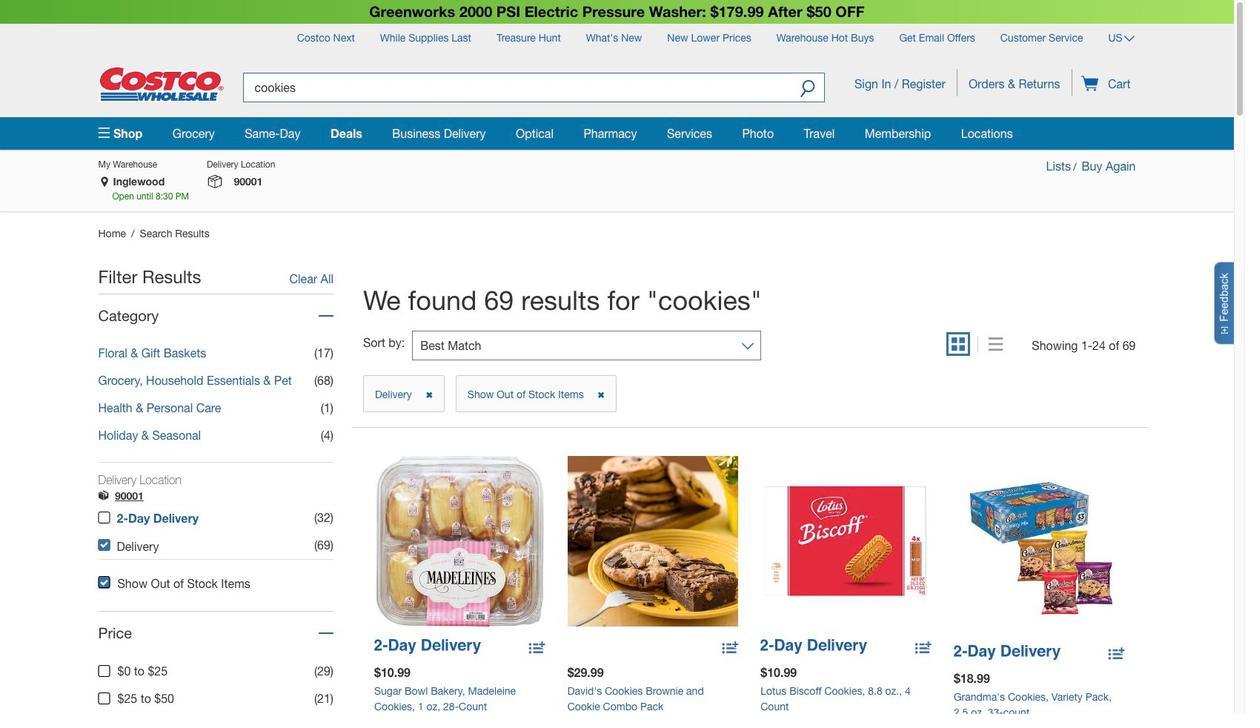 Task type: vqa. For each thing, say whether or not it's contained in the screenshot.
'David's Cookies Brownie and Cookie Combo Pack' Image
yes



Task type: locate. For each thing, give the bounding box(es) containing it.
2-day delivery image for sugar bowl bakery, madeleine cookies, 1 oz, 28-count image
[[374, 640, 481, 654]]

Search text field
[[243, 72, 792, 102]]

0 horizontal spatial 2-day delivery image
[[374, 640, 481, 654]]

grandma's cookies, variety pack, 2.5 oz, 33-count image
[[954, 462, 1125, 633]]

david's cookies brownie and cookie combo pack image
[[568, 456, 739, 627]]

1 horizontal spatial 2-day delivery image
[[761, 640, 868, 654]]

list view image
[[989, 337, 1004, 353]]

2-day delivery image
[[374, 640, 481, 654], [761, 640, 868, 654], [954, 645, 1061, 660]]

2-day delivery image for lotus biscoff cookies, 8.8 oz., 4 count image
[[761, 640, 868, 654]]

add to list image
[[1109, 644, 1125, 659]]



Task type: describe. For each thing, give the bounding box(es) containing it.
Search text field
[[243, 72, 792, 102]]

add to list  sugar bowl bakery, madeleine cookies, 1 oz, 28-count image
[[529, 640, 545, 659]]

costco us homepage image
[[98, 66, 224, 102]]

add to list  david's cookies brownie and cookie combo pack image
[[722, 640, 739, 659]]

costco delivery location image
[[98, 490, 109, 503]]

search image
[[801, 79, 816, 100]]

main element
[[98, 117, 1136, 150]]

2 horizontal spatial 2-day delivery image
[[954, 645, 1061, 660]]

grid view image
[[952, 337, 966, 353]]

sugar bowl bakery, madeleine cookies, 1 oz, 28-count image
[[374, 456, 546, 627]]

add to list  lotus biscoff cookies, 8.8 oz., 4 count image
[[916, 640, 932, 659]]

lotus biscoff cookies, 8.8 oz., 4 count image
[[761, 456, 932, 627]]



